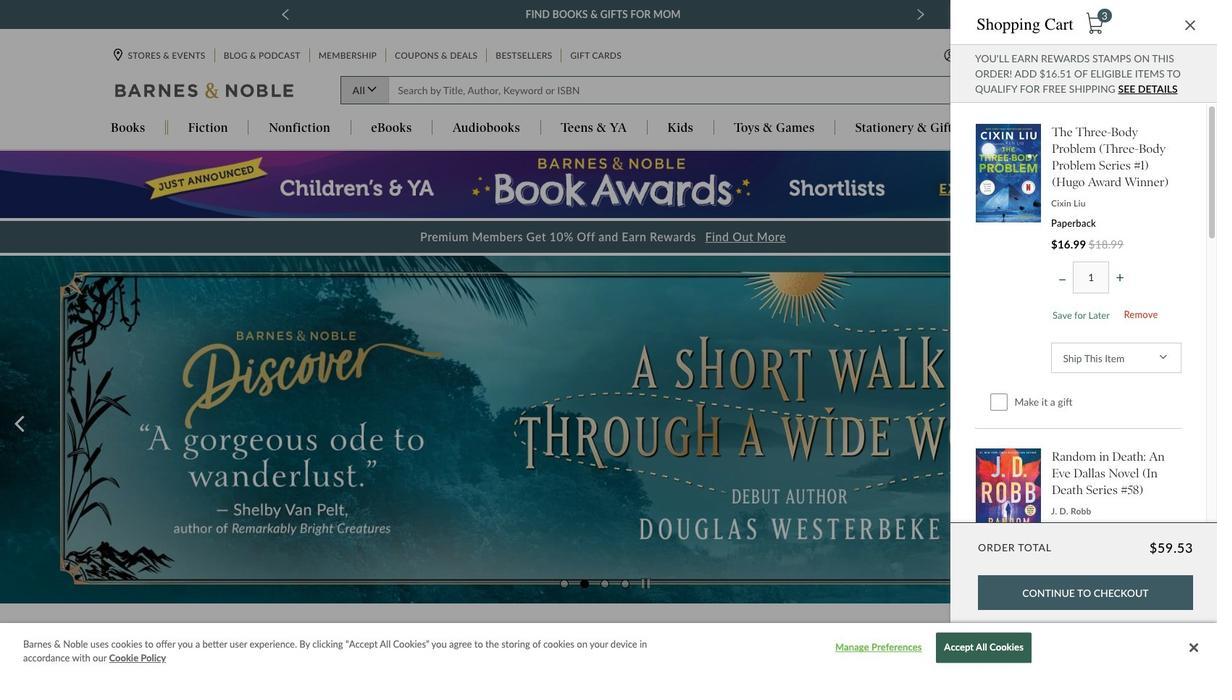 Task type: vqa. For each thing, say whether or not it's contained in the screenshot.
:
no



Task type: locate. For each thing, give the bounding box(es) containing it.
barnes & noble discover - a short walk through a wide world image
[[0, 211, 1206, 649]]

None field
[[388, 76, 962, 105]]

None number field
[[1073, 261, 1109, 293]]

previous slide / item image
[[282, 9, 289, 20]]

main content
[[0, 150, 1217, 673]]

privacy alert dialog
[[0, 623, 1217, 673]]

None submit
[[978, 575, 1193, 610]]

just announced the barnes & noble children's & ya book awards shortlists.  explore now image
[[0, 151, 1206, 218]]

random in death: an eve dallas novel (in death series #58) image
[[976, 449, 1041, 548]]



Task type: describe. For each thing, give the bounding box(es) containing it.
logo image
[[115, 82, 294, 102]]

the three-body problem (three-body problem series #1) (hugo award winner) image
[[976, 124, 1041, 222]]

cart image
[[1085, 13, 1105, 34]]

search image
[[975, 84, 990, 99]]

next slide / item image
[[917, 9, 925, 20]]



